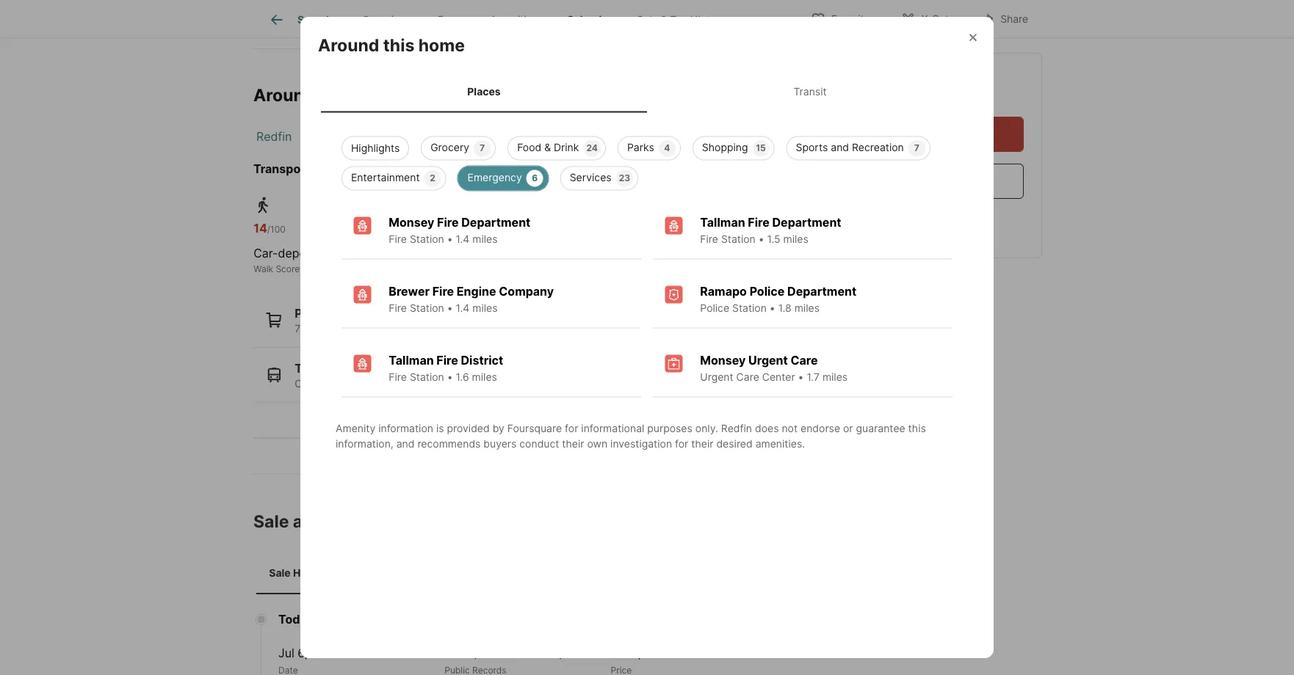 Task type: describe. For each thing, give the bounding box(es) containing it.
around for around 6 smolley dr
[[253, 84, 315, 105]]

• for ramapo police department
[[770, 302, 775, 315]]

sale history tab
[[256, 555, 343, 592]]

1 horizontal spatial care
[[791, 354, 818, 368]]

groceries,
[[303, 323, 352, 335]]

0 horizontal spatial 6
[[319, 84, 330, 105]]

sale & tax history tab
[[622, 2, 740, 37]]

emergency
[[468, 172, 522, 184]]

monsey for monsey urgent care urgent care center • 1.7 miles
[[700, 354, 746, 368]]

1 horizontal spatial police
[[750, 285, 785, 299]]

tab list inside around this home dialog
[[318, 71, 976, 113]]

recommends
[[417, 438, 481, 451]]

request
[[885, 127, 932, 141]]

fire left the shortline
[[389, 371, 407, 384]]

• for tallman fire district
[[447, 371, 453, 384]]

fire down brewer
[[389, 302, 407, 315]]

sports
[[796, 141, 828, 154]]

coaches,
[[371, 377, 417, 390]]

food
[[517, 141, 541, 154]]

sale history tab list
[[253, 553, 432, 595]]

amenities.
[[756, 438, 805, 451]]

somewhat
[[497, 246, 556, 261]]

monsey for monsey
[[392, 129, 436, 143]]

26
[[497, 221, 513, 236]]

0 vertical spatial dr
[[403, 84, 422, 105]]

sale history
[[269, 567, 330, 580]]

parks
[[627, 141, 654, 154]]

jul
[[278, 646, 294, 660]]

sale for sale and tax history for 6 smolley dr
[[253, 511, 289, 532]]

monsey for monsey fire department fire station • 1.4 miles
[[389, 216, 434, 230]]

department for monsey fire department
[[461, 216, 531, 230]]

ramapo police department police station • 1.8 miles
[[700, 285, 857, 315]]

drink
[[554, 141, 579, 154]]

x-
[[921, 13, 932, 25]]

sale & tax history
[[637, 13, 725, 26]]

score
[[276, 263, 300, 274]]

fire left engine
[[432, 285, 454, 299]]

1.8
[[778, 302, 792, 315]]

owl,
[[295, 377, 321, 390]]

redfin inside amenity information is provided by foursquare for informational purposes only. redfin does not endorse or guarantee this information, and recommends buyers conduct their own investigation for their desired amenities.
[[721, 423, 752, 435]]

x-out button
[[888, 3, 962, 33]]

share
[[1001, 13, 1028, 25]]

• inside brewer fire engine company fire station • 1.4 miles
[[447, 302, 453, 315]]

endorse
[[801, 423, 840, 435]]

is
[[436, 423, 444, 435]]

district
[[461, 354, 503, 368]]

sold
[[445, 646, 469, 660]]

1.4 inside monsey fire department fire station • 1.4 miles
[[456, 233, 470, 246]]

(public
[[472, 646, 510, 660]]

transit for transit owl, rockland coaches, shortline hudson
[[295, 361, 335, 376]]

engine
[[457, 285, 496, 299]]

overview
[[362, 13, 408, 26]]

sold (public records)
[[445, 646, 563, 660]]

car-dependent walk score ®
[[254, 246, 338, 274]]

amenity information is provided by foursquare for informational purposes only. redfin does not endorse or guarantee this information, and recommends buyers conduct their own investigation for their desired amenities.
[[336, 423, 926, 451]]

amenities tab
[[475, 2, 553, 37]]

food & drink 24
[[517, 141, 598, 154]]

somewhat bikeable
[[497, 246, 606, 261]]

miles inside brewer fire engine company fire station • 1.4 miles
[[472, 302, 498, 315]]

0 vertical spatial smolley
[[334, 84, 399, 105]]

• for monsey fire department
[[447, 233, 453, 246]]

and for recreation
[[831, 141, 849, 154]]

fire up brewer
[[389, 233, 407, 246]]

bikeable
[[560, 246, 606, 261]]

2 horizontal spatial for
[[675, 438, 688, 451]]

miles inside monsey urgent care urgent care center • 1.7 miles
[[823, 371, 848, 384]]

purposes
[[647, 423, 693, 435]]

hudson
[[470, 377, 507, 390]]

1 horizontal spatial smolley
[[463, 511, 528, 532]]

monsey link
[[392, 129, 436, 143]]

fire left 26
[[437, 216, 459, 230]]

favorite button
[[798, 3, 882, 33]]

entertainment
[[351, 172, 420, 184]]

investigation
[[610, 438, 672, 451]]

tallman fire district fire station • 1.6 miles
[[389, 354, 503, 384]]

by
[[493, 423, 504, 435]]

tab list containing search
[[253, 0, 752, 37]]

& for sale
[[661, 13, 667, 26]]

miles for tallman fire district
[[472, 371, 497, 384]]

new
[[315, 129, 341, 143]]

2
[[430, 173, 435, 184]]

station for tallman fire district
[[410, 371, 444, 384]]

0 horizontal spatial care
[[736, 371, 759, 384]]

tallman for tallman fire district
[[389, 354, 434, 368]]

walk
[[254, 263, 273, 274]]

around this home dialog
[[300, 17, 994, 659]]

car-
[[254, 246, 278, 261]]

14
[[254, 221, 267, 236]]

information,
[[336, 438, 394, 451]]

places tab
[[321, 73, 647, 110]]

• for tallman fire department
[[759, 233, 764, 246]]

shortline
[[420, 377, 467, 390]]

ramapo
[[700, 285, 747, 299]]

station for monsey fire department
[[410, 233, 444, 246]]

tallman for tallman fire department
[[700, 216, 745, 230]]

7 for grocery
[[480, 143, 485, 154]]

$189,000
[[611, 646, 663, 660]]

services 23
[[570, 172, 630, 184]]

monsey urgent care urgent care center • 1.7 miles
[[700, 354, 848, 384]]

6 inside around this home dialog
[[532, 173, 538, 184]]

buyers
[[484, 438, 517, 451]]

0 vertical spatial redfin
[[256, 129, 292, 143]]

15
[[756, 143, 766, 154]]

informational
[[581, 423, 644, 435]]

monsey fire department fire station • 1.4 miles
[[389, 216, 531, 246]]

10952 link
[[459, 129, 494, 143]]

tax
[[328, 511, 354, 532]]

0 horizontal spatial for
[[420, 511, 444, 532]]

conduct
[[519, 438, 559, 451]]

center
[[762, 371, 795, 384]]

fees tab
[[423, 2, 475, 37]]

x-out
[[921, 13, 949, 25]]

1998
[[311, 646, 339, 660]]

0 horizontal spatial this
[[383, 35, 415, 55]]

own
[[587, 438, 608, 451]]

23
[[619, 173, 630, 184]]

today
[[278, 612, 313, 627]]



Task type: locate. For each thing, give the bounding box(es) containing it.
department inside monsey fire department fire station • 1.4 miles
[[461, 216, 531, 230]]

fees
[[437, 13, 460, 26]]

york
[[344, 129, 369, 143]]

& inside "tab"
[[661, 13, 667, 26]]

around this home element
[[318, 17, 483, 56]]

& left tax
[[661, 13, 667, 26]]

this inside amenity information is provided by foursquare for informational purposes only. redfin does not endorse or guarantee this information, and recommends buyers conduct their own investigation for their desired amenities.
[[908, 423, 926, 435]]

2 1.4 from the top
[[456, 302, 470, 315]]

2 vertical spatial for
[[420, 511, 444, 532]]

2 vertical spatial 6
[[448, 511, 459, 532]]

station
[[410, 233, 444, 246], [721, 233, 756, 246], [410, 302, 444, 315], [732, 302, 767, 315], [410, 371, 444, 384]]

1.4 inside brewer fire engine company fire station • 1.4 miles
[[456, 302, 470, 315]]

1 horizontal spatial their
[[691, 438, 714, 451]]

around
[[318, 35, 379, 55], [253, 84, 315, 105]]

sale up sale history
[[253, 511, 289, 532]]

/100 up car-
[[267, 224, 285, 235]]

4 left parks
[[431, 323, 438, 335]]

1 vertical spatial history
[[293, 567, 330, 580]]

redfin up desired
[[721, 423, 752, 435]]

1 vertical spatial places
[[295, 306, 333, 321]]

1 vertical spatial smolley
[[463, 511, 528, 532]]

department for tallman fire department
[[772, 216, 841, 230]]

places for places
[[467, 85, 501, 98]]

records)
[[514, 646, 563, 660]]

0 horizontal spatial 7
[[295, 323, 301, 335]]

miles
[[472, 233, 498, 246], [783, 233, 809, 246], [472, 302, 498, 315], [794, 302, 820, 315], [472, 371, 497, 384], [823, 371, 848, 384]]

places inside 'tab'
[[467, 85, 501, 98]]

1.4
[[456, 233, 470, 246], [456, 302, 470, 315]]

6,
[[298, 646, 308, 660]]

and
[[831, 141, 849, 154], [396, 438, 415, 451], [293, 511, 324, 532]]

/100 for 26
[[513, 224, 531, 235]]

1 horizontal spatial for
[[565, 423, 578, 435]]

highlights
[[351, 142, 400, 155]]

1 horizontal spatial tallman
[[700, 216, 745, 230]]

transit for transit
[[794, 85, 827, 98]]

department inside the tallman fire department fire station • 1.5 miles
[[772, 216, 841, 230]]

0 horizontal spatial around
[[253, 84, 315, 105]]

places for places 7 groceries, 24 restaurants, 4 parks
[[295, 306, 333, 321]]

sale up today
[[269, 567, 291, 580]]

monsey down ramapo
[[700, 354, 746, 368]]

station down brewer
[[410, 302, 444, 315]]

grocery
[[431, 141, 469, 154]]

department inside ramapo police department police station • 1.8 miles
[[787, 285, 857, 299]]

1.7
[[807, 371, 820, 384]]

1 vertical spatial this
[[908, 423, 926, 435]]

1 horizontal spatial redfin
[[721, 423, 752, 435]]

around for around this home
[[318, 35, 379, 55]]

0 vertical spatial care
[[791, 354, 818, 368]]

2 horizontal spatial 6
[[532, 173, 538, 184]]

1 vertical spatial urgent
[[700, 371, 733, 384]]

• left 1.6
[[447, 371, 453, 384]]

1 vertical spatial &
[[544, 141, 551, 154]]

department up somewhat
[[461, 216, 531, 230]]

and left tax
[[293, 511, 324, 532]]

1 vertical spatial sale
[[253, 511, 289, 532]]

station left 1.5
[[721, 233, 756, 246]]

1 vertical spatial dr
[[532, 511, 552, 532]]

/100 inside 14 /100
[[267, 224, 285, 235]]

station for tallman fire department
[[721, 233, 756, 246]]

&
[[661, 13, 667, 26], [544, 141, 551, 154]]

miles right 1.8
[[794, 302, 820, 315]]

transit up the owl,
[[295, 361, 335, 376]]

restaurants,
[[370, 323, 428, 335]]

transportation
[[253, 161, 339, 176]]

urgent up center
[[749, 354, 788, 368]]

/100 up somewhat
[[513, 224, 531, 235]]

miles for monsey fire department
[[472, 233, 498, 246]]

0 horizontal spatial 24
[[355, 323, 367, 335]]

1 horizontal spatial dr
[[532, 511, 552, 532]]

0 vertical spatial &
[[661, 13, 667, 26]]

4 inside places 7 groceries, 24 restaurants, 4 parks
[[431, 323, 438, 335]]

dependent
[[278, 246, 338, 261]]

redfin link
[[256, 129, 292, 143]]

24 inside places 7 groceries, 24 restaurants, 4 parks
[[355, 323, 367, 335]]

0 horizontal spatial /100
[[267, 224, 285, 235]]

transit owl, rockland coaches, shortline hudson
[[295, 361, 507, 390]]

brewer fire engine company fire station • 1.4 miles
[[389, 285, 554, 315]]

around inside dialog
[[318, 35, 379, 55]]

miles right 1.5
[[783, 233, 809, 246]]

•
[[447, 233, 453, 246], [759, 233, 764, 246], [447, 302, 453, 315], [770, 302, 775, 315], [447, 371, 453, 384], [798, 371, 804, 384]]

miles inside monsey fire department fire station • 1.4 miles
[[472, 233, 498, 246]]

6 up new
[[319, 84, 330, 105]]

1 vertical spatial monsey
[[389, 216, 434, 230]]

amenities
[[490, 13, 538, 26]]

2 vertical spatial sale
[[269, 567, 291, 580]]

/100 for 14
[[267, 224, 285, 235]]

0 horizontal spatial history
[[293, 567, 330, 580]]

transit up sports at the right of the page
[[794, 85, 827, 98]]

fire up 1.5
[[748, 216, 770, 230]]

history up today
[[293, 567, 330, 580]]

6
[[319, 84, 330, 105], [532, 173, 538, 184], [448, 511, 459, 532]]

• left 1.7
[[798, 371, 804, 384]]

0 horizontal spatial &
[[544, 141, 551, 154]]

miles right 1.7
[[823, 371, 848, 384]]

0 vertical spatial tallman
[[700, 216, 745, 230]]

7 inside places 7 groceries, 24 restaurants, 4 parks
[[295, 323, 301, 335]]

redfin up transportation
[[256, 129, 292, 143]]

tab list containing places
[[318, 71, 976, 113]]

sale for sale & tax history
[[637, 13, 658, 26]]

1 /100 from the left
[[267, 224, 285, 235]]

4 right parks
[[664, 143, 670, 154]]

tax
[[670, 13, 687, 26]]

desired
[[716, 438, 753, 451]]

care
[[791, 354, 818, 368], [736, 371, 759, 384]]

1 horizontal spatial places
[[467, 85, 501, 98]]

monsey inside monsey fire department fire station • 1.4 miles
[[389, 216, 434, 230]]

home
[[418, 35, 465, 55]]

24 right drink
[[586, 143, 598, 154]]

request a tour
[[885, 127, 968, 141]]

sale inside tab
[[269, 567, 291, 580]]

fire up 1.6
[[437, 354, 458, 368]]

station up brewer
[[410, 233, 444, 246]]

police up 1.8
[[750, 285, 785, 299]]

rockland
[[324, 377, 368, 390]]

transit inside transit owl, rockland coaches, shortline hudson
[[295, 361, 335, 376]]

monsey inside monsey urgent care urgent care center • 1.7 miles
[[700, 354, 746, 368]]

places up 10952 link on the top left
[[467, 85, 501, 98]]

1 vertical spatial tallman
[[389, 354, 434, 368]]

sale
[[637, 13, 658, 26], [253, 511, 289, 532], [269, 567, 291, 580]]

0 horizontal spatial transit
[[295, 361, 335, 376]]

6 right history
[[448, 511, 459, 532]]

• left 26
[[447, 233, 453, 246]]

this right guarantee
[[908, 423, 926, 435]]

1 horizontal spatial and
[[396, 438, 415, 451]]

®
[[300, 263, 306, 274]]

2 their from the left
[[691, 438, 714, 451]]

history inside tab
[[293, 567, 330, 580]]

1 vertical spatial transit
[[295, 361, 335, 376]]

0 vertical spatial and
[[831, 141, 849, 154]]

station for ramapo police department
[[732, 302, 767, 315]]

list box containing grocery
[[330, 130, 964, 191]]

0 horizontal spatial dr
[[403, 84, 422, 105]]

24
[[586, 143, 598, 154], [355, 323, 367, 335]]

2 horizontal spatial 7
[[914, 143, 919, 154]]

history inside "tab"
[[690, 13, 725, 26]]

1 horizontal spatial 4
[[664, 143, 670, 154]]

1 horizontal spatial 24
[[586, 143, 598, 154]]

station down ramapo
[[732, 302, 767, 315]]

station inside monsey fire department fire station • 1.4 miles
[[410, 233, 444, 246]]

0 vertical spatial 1.4
[[456, 233, 470, 246]]

1 horizontal spatial around
[[318, 35, 379, 55]]

history
[[690, 13, 725, 26], [293, 567, 330, 580]]

tab list
[[253, 0, 752, 37], [318, 71, 976, 113]]

• left 1.5
[[759, 233, 764, 246]]

miles for tallman fire department
[[783, 233, 809, 246]]

around down search
[[318, 35, 379, 55]]

list box
[[330, 130, 964, 191]]

0 vertical spatial 24
[[586, 143, 598, 154]]

• left 1.8
[[770, 302, 775, 315]]

7 for sports and recreation
[[914, 143, 919, 154]]

1 vertical spatial and
[[396, 438, 415, 451]]

2 vertical spatial monsey
[[700, 354, 746, 368]]

station inside tallman fire district fire station • 1.6 miles
[[410, 371, 444, 384]]

0 vertical spatial 6
[[319, 84, 330, 105]]

sale left tax
[[637, 13, 658, 26]]

schools tab
[[553, 2, 622, 37]]

0 vertical spatial around
[[318, 35, 379, 55]]

1 vertical spatial 4
[[431, 323, 438, 335]]

for
[[565, 423, 578, 435], [675, 438, 688, 451], [420, 511, 444, 532]]

miles down engine
[[472, 302, 498, 315]]

monsey up 2
[[392, 129, 436, 143]]

1 horizontal spatial 7
[[480, 143, 485, 154]]

1.4 left 26
[[456, 233, 470, 246]]

transit inside tab
[[794, 85, 827, 98]]

1 vertical spatial for
[[675, 438, 688, 451]]

does
[[755, 423, 779, 435]]

sale for sale history
[[269, 567, 291, 580]]

care up 1.7
[[791, 354, 818, 368]]

their down the only. at right
[[691, 438, 714, 451]]

1 horizontal spatial urgent
[[749, 354, 788, 368]]

police down ramapo
[[700, 302, 729, 315]]

• up parks
[[447, 302, 453, 315]]

2 vertical spatial and
[[293, 511, 324, 532]]

1 vertical spatial around
[[253, 84, 315, 105]]

department up 1.8
[[787, 285, 857, 299]]

4 inside around this home dialog
[[664, 143, 670, 154]]

0 vertical spatial for
[[565, 423, 578, 435]]

4
[[664, 143, 670, 154], [431, 323, 438, 335]]

1 horizontal spatial transit
[[794, 85, 827, 98]]

1 vertical spatial 1.4
[[456, 302, 470, 315]]

0 vertical spatial monsey
[[392, 129, 436, 143]]

places inside places 7 groceries, 24 restaurants, 4 parks
[[295, 306, 333, 321]]

0 horizontal spatial places
[[295, 306, 333, 321]]

1 vertical spatial police
[[700, 302, 729, 315]]

tallman up ramapo
[[700, 216, 745, 230]]

/100
[[267, 224, 285, 235], [513, 224, 531, 235]]

• inside monsey urgent care urgent care center • 1.7 miles
[[798, 371, 804, 384]]

1 vertical spatial 24
[[355, 323, 367, 335]]

their
[[562, 438, 584, 451], [691, 438, 714, 451]]

• inside the tallman fire department fire station • 1.5 miles
[[759, 233, 764, 246]]

brewer
[[389, 285, 430, 299]]

station inside the tallman fire department fire station • 1.5 miles
[[721, 233, 756, 246]]

& for food
[[544, 141, 551, 154]]

0 vertical spatial places
[[467, 85, 501, 98]]

10952
[[459, 129, 494, 143]]

search link
[[268, 11, 333, 29]]

station inside brewer fire engine company fire station • 1.4 miles
[[410, 302, 444, 315]]

7 down request on the right
[[914, 143, 919, 154]]

1 vertical spatial redfin
[[721, 423, 752, 435]]

0 horizontal spatial tallman
[[389, 354, 434, 368]]

tallman up coaches,
[[389, 354, 434, 368]]

parks
[[441, 323, 467, 335]]

tallman
[[700, 216, 745, 230], [389, 354, 434, 368]]

station left 1.6
[[410, 371, 444, 384]]

& inside around this home dialog
[[544, 141, 551, 154]]

around this home
[[318, 35, 465, 55]]

places
[[467, 85, 501, 98], [295, 306, 333, 321]]

1 their from the left
[[562, 438, 584, 451]]

places 7 groceries, 24 restaurants, 4 parks
[[295, 306, 467, 335]]

miles for ramapo police department
[[794, 302, 820, 315]]

history right tax
[[690, 13, 725, 26]]

places up groceries, at left
[[295, 306, 333, 321]]

0 horizontal spatial urgent
[[700, 371, 733, 384]]

0 horizontal spatial 4
[[431, 323, 438, 335]]

miles inside the tallman fire department fire station • 1.5 miles
[[783, 233, 809, 246]]

0 vertical spatial sale
[[637, 13, 658, 26]]

1.4 down engine
[[456, 302, 470, 315]]

24 for food
[[586, 143, 598, 154]]

station inside ramapo police department police station • 1.8 miles
[[732, 302, 767, 315]]

list box inside around this home dialog
[[330, 130, 964, 191]]

search
[[297, 13, 333, 26]]

1 horizontal spatial &
[[661, 13, 667, 26]]

0 horizontal spatial redfin
[[256, 129, 292, 143]]

jul 6, 1998
[[278, 646, 339, 660]]

6 down food
[[532, 173, 538, 184]]

fire up ramapo
[[700, 233, 718, 246]]

sports and recreation
[[796, 141, 904, 154]]

for right foursquare
[[565, 423, 578, 435]]

department for ramapo police department
[[787, 285, 857, 299]]

7 left groceries, at left
[[295, 323, 301, 335]]

police
[[750, 285, 785, 299], [700, 302, 729, 315]]

26 /100
[[497, 221, 531, 236]]

24 right groceries, at left
[[355, 323, 367, 335]]

1 horizontal spatial history
[[690, 13, 725, 26]]

tallman inside tallman fire district fire station • 1.6 miles
[[389, 354, 434, 368]]

• inside monsey fire department fire station • 1.4 miles
[[447, 233, 453, 246]]

0 vertical spatial police
[[750, 285, 785, 299]]

7 up emergency
[[480, 143, 485, 154]]

2 horizontal spatial and
[[831, 141, 849, 154]]

and right sports at the right of the page
[[831, 141, 849, 154]]

provided
[[447, 423, 490, 435]]

this down overview
[[383, 35, 415, 55]]

24 for places
[[355, 323, 367, 335]]

care left center
[[736, 371, 759, 384]]

1 vertical spatial tab list
[[318, 71, 976, 113]]

tour
[[944, 127, 968, 141]]

0 vertical spatial this
[[383, 35, 415, 55]]

and inside list box
[[831, 141, 849, 154]]

overview tab
[[347, 2, 423, 37]]

for right history
[[420, 511, 444, 532]]

1 1.4 from the top
[[456, 233, 470, 246]]

2 /100 from the left
[[513, 224, 531, 235]]

0 horizontal spatial their
[[562, 438, 584, 451]]

urgent up the only. at right
[[700, 371, 733, 384]]

transit tab
[[647, 73, 973, 110]]

sale and tax history for 6 smolley dr
[[253, 511, 552, 532]]

this
[[383, 35, 415, 55], [908, 423, 926, 435]]

0 vertical spatial transit
[[794, 85, 827, 98]]

& right food
[[544, 141, 551, 154]]

0 vertical spatial tab list
[[253, 0, 752, 37]]

tallman inside the tallman fire department fire station • 1.5 miles
[[700, 216, 745, 230]]

0 vertical spatial 4
[[664, 143, 670, 154]]

1 horizontal spatial /100
[[513, 224, 531, 235]]

their left own
[[562, 438, 584, 451]]

/100 inside 26 /100
[[513, 224, 531, 235]]

department up 1.5
[[772, 216, 841, 230]]

• inside ramapo police department police station • 1.8 miles
[[770, 302, 775, 315]]

• inside tallman fire district fire station • 1.6 miles
[[447, 371, 453, 384]]

a
[[935, 127, 942, 141]]

monsey
[[392, 129, 436, 143], [389, 216, 434, 230], [700, 354, 746, 368]]

0 vertical spatial history
[[690, 13, 725, 26]]

0 horizontal spatial police
[[700, 302, 729, 315]]

sale inside "tab"
[[637, 13, 658, 26]]

and for tax
[[293, 511, 324, 532]]

recreation
[[852, 141, 904, 154]]

miles inside ramapo police department police station • 1.8 miles
[[794, 302, 820, 315]]

0 horizontal spatial and
[[293, 511, 324, 532]]

0 horizontal spatial smolley
[[334, 84, 399, 105]]

1 horizontal spatial 6
[[448, 511, 459, 532]]

share button
[[968, 3, 1041, 33]]

around 6 smolley dr
[[253, 84, 422, 105]]

and inside amenity information is provided by foursquare for informational purposes only. redfin does not endorse or guarantee this information, and recommends buyers conduct their own investigation for their desired amenities.
[[396, 438, 415, 451]]

favorite
[[831, 13, 870, 25]]

1 vertical spatial care
[[736, 371, 759, 384]]

or
[[843, 423, 853, 435]]

14 /100
[[254, 221, 285, 236]]

24 inside food & drink 24
[[586, 143, 598, 154]]

miles up somewhat
[[472, 233, 498, 246]]

company
[[499, 285, 554, 299]]

tallman fire department fire station • 1.5 miles
[[700, 216, 841, 246]]

transit
[[794, 85, 827, 98], [295, 361, 335, 376]]

around up redfin link
[[253, 84, 315, 105]]

1 vertical spatial 6
[[532, 173, 538, 184]]

and down 'information'
[[396, 438, 415, 451]]

0 vertical spatial urgent
[[749, 354, 788, 368]]

shopping
[[702, 141, 748, 154]]

1 horizontal spatial this
[[908, 423, 926, 435]]

monsey down 2
[[389, 216, 434, 230]]

miles inside tallman fire district fire station • 1.6 miles
[[472, 371, 497, 384]]

miles down the "district" at the bottom left of page
[[472, 371, 497, 384]]

information
[[378, 423, 433, 435]]

dr
[[403, 84, 422, 105], [532, 511, 552, 532]]

for down purposes at the bottom
[[675, 438, 688, 451]]



Task type: vqa. For each thing, say whether or not it's contained in the screenshot.
the 'updated'
no



